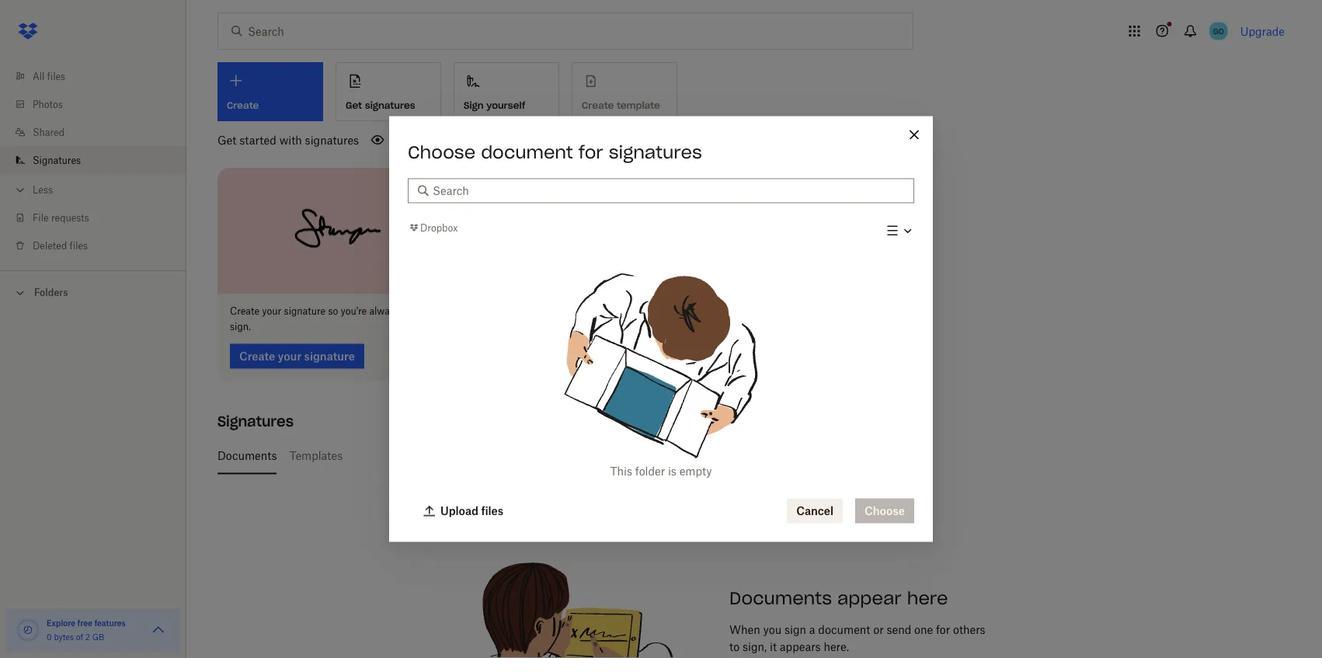 Task type: describe. For each thing, give the bounding box(es) containing it.
choose
[[408, 141, 476, 163]]

signatures inside button
[[365, 99, 416, 111]]

cancel
[[797, 504, 834, 518]]

file requests link
[[12, 204, 187, 232]]

upload files
[[441, 504, 504, 518]]

month.
[[572, 449, 608, 462]]

1 3 from the left
[[399, 449, 406, 462]]

started
[[240, 133, 277, 147]]

upgrade
[[1241, 24, 1286, 38]]

get started with signatures
[[218, 133, 359, 147]]

files for upload files
[[481, 504, 504, 518]]

of inside the explore free features 0 bytes of 2 gb
[[76, 632, 83, 642]]

1 horizontal spatial signatures
[[218, 413, 294, 431]]

appear
[[838, 587, 902, 609]]

signatures link
[[12, 146, 187, 174]]

of inside tab list
[[409, 449, 419, 462]]

shared link
[[12, 118, 187, 146]]

signature inside create your signature so you're always ready to sign.
[[284, 305, 326, 317]]

0 horizontal spatial requests
[[51, 212, 89, 223]]

documents for documents
[[218, 449, 277, 462]]

when you sign a document or send one for others to sign, it appears here.
[[730, 623, 986, 654]]

unlimited.
[[710, 449, 762, 462]]

a
[[810, 623, 816, 637]]

create your signature so you're always ready to sign.
[[230, 305, 438, 333]]

ready
[[402, 305, 426, 317]]

sign yourself button
[[454, 62, 560, 121]]

Search text field
[[433, 182, 905, 199]]

document inside dialog
[[481, 141, 573, 163]]

sign,
[[743, 640, 767, 654]]

free
[[77, 618, 92, 628]]

3 of 3 signature requests left this month. signing yourself is unlimited.
[[399, 449, 762, 462]]

get for get signatures
[[346, 99, 362, 111]]

features
[[94, 618, 126, 628]]

templates
[[289, 449, 343, 462]]

your
[[262, 305, 282, 317]]

explore
[[47, 618, 76, 628]]

with
[[280, 133, 302, 147]]

so
[[328, 305, 338, 317]]

documents tab
[[218, 437, 277, 475]]

folder
[[636, 465, 665, 478]]

files for all files
[[47, 70, 65, 82]]

is inside choose document for signatures dialog
[[668, 465, 677, 478]]

all files link
[[12, 62, 187, 90]]

dropbox link
[[408, 220, 458, 235]]

get signatures
[[346, 99, 416, 111]]

photos
[[33, 98, 63, 110]]

2 3 from the left
[[422, 449, 429, 462]]

upload files button
[[414, 499, 513, 523]]

less
[[33, 184, 53, 195]]

others
[[954, 623, 986, 637]]

get signatures button
[[336, 62, 441, 121]]

all
[[33, 70, 45, 82]]

it
[[770, 640, 777, 654]]

deleted
[[33, 240, 67, 251]]

photos link
[[12, 90, 187, 118]]

this
[[610, 465, 633, 478]]

appears
[[780, 640, 821, 654]]

this
[[550, 449, 569, 462]]

left
[[530, 449, 547, 462]]

0
[[47, 632, 52, 642]]

get for get started with signatures
[[218, 133, 237, 147]]

choose document for signatures
[[408, 141, 702, 163]]

for inside when you sign a document or send one for others to sign, it appears here.
[[937, 623, 951, 637]]

shared
[[33, 126, 65, 138]]

folders
[[34, 287, 68, 298]]



Task type: vqa. For each thing, say whether or not it's contained in the screenshot.
bottom shy.PNG
no



Task type: locate. For each thing, give the bounding box(es) containing it.
upload
[[441, 504, 479, 518]]

tab list
[[218, 437, 1279, 475]]

1 horizontal spatial for
[[937, 623, 951, 637]]

1 vertical spatial get
[[218, 133, 237, 147]]

2
[[85, 632, 90, 642]]

0 horizontal spatial files
[[47, 70, 65, 82]]

of left 2
[[76, 632, 83, 642]]

files right upload
[[481, 504, 504, 518]]

get up get started with signatures
[[346, 99, 362, 111]]

yourself inside button
[[487, 99, 526, 111]]

get left started
[[218, 133, 237, 147]]

requests left left
[[483, 449, 527, 462]]

0 horizontal spatial document
[[481, 141, 573, 163]]

for
[[579, 141, 604, 163], [937, 623, 951, 637]]

is
[[698, 449, 707, 462], [668, 465, 677, 478]]

1 vertical spatial to
[[730, 640, 740, 654]]

get
[[346, 99, 362, 111], [218, 133, 237, 147]]

signatures up choose at the left top
[[365, 99, 416, 111]]

1 vertical spatial signature
[[431, 449, 480, 462]]

yourself up this folder is empty
[[655, 449, 696, 462]]

document
[[481, 141, 573, 163], [819, 623, 871, 637]]

1 vertical spatial of
[[76, 632, 83, 642]]

1 vertical spatial signatures
[[218, 413, 294, 431]]

yourself right the sign
[[487, 99, 526, 111]]

yourself inside tab list
[[655, 449, 696, 462]]

signatures inside list item
[[33, 154, 81, 166]]

1 horizontal spatial files
[[70, 240, 88, 251]]

here.
[[824, 640, 849, 654]]

yourself
[[487, 99, 526, 111], [655, 449, 696, 462]]

0 vertical spatial get
[[346, 99, 362, 111]]

list containing all files
[[0, 53, 187, 270]]

3
[[399, 449, 406, 462], [422, 449, 429, 462]]

you're
[[341, 305, 367, 317]]

signature
[[284, 305, 326, 317], [431, 449, 480, 462]]

files right the deleted
[[70, 240, 88, 251]]

file
[[33, 212, 49, 223]]

0 horizontal spatial documents
[[218, 449, 277, 462]]

tab list containing documents
[[218, 437, 1279, 475]]

files
[[47, 70, 65, 82], [70, 240, 88, 251], [481, 504, 504, 518]]

get inside button
[[346, 99, 362, 111]]

1 horizontal spatial requests
[[483, 449, 527, 462]]

1 vertical spatial is
[[668, 465, 677, 478]]

deleted files link
[[12, 232, 187, 260]]

0 horizontal spatial to
[[429, 305, 438, 317]]

to
[[429, 305, 438, 317], [730, 640, 740, 654]]

signature inside tab list
[[431, 449, 480, 462]]

0 vertical spatial for
[[579, 141, 604, 163]]

files right all at top
[[47, 70, 65, 82]]

1 vertical spatial documents
[[730, 587, 832, 609]]

0 horizontal spatial yourself
[[487, 99, 526, 111]]

0 vertical spatial yourself
[[487, 99, 526, 111]]

create
[[230, 305, 260, 317]]

signatures
[[33, 154, 81, 166], [218, 413, 294, 431]]

1 vertical spatial document
[[819, 623, 871, 637]]

document inside when you sign a document or send one for others to sign, it appears here.
[[819, 623, 871, 637]]

0 vertical spatial signature
[[284, 305, 326, 317]]

deleted files
[[33, 240, 88, 251]]

signatures up search text box at the top
[[609, 141, 702, 163]]

send
[[887, 623, 912, 637]]

2 horizontal spatial signatures
[[609, 141, 702, 163]]

document down sign yourself
[[481, 141, 573, 163]]

1 horizontal spatial 3
[[422, 449, 429, 462]]

1 horizontal spatial is
[[698, 449, 707, 462]]

sign
[[464, 99, 484, 111]]

requests inside tab list
[[483, 449, 527, 462]]

documents for documents appear here
[[730, 587, 832, 609]]

0 vertical spatial document
[[481, 141, 573, 163]]

to down when
[[730, 640, 740, 654]]

choose document for signatures dialog
[[389, 116, 933, 542]]

0 vertical spatial files
[[47, 70, 65, 82]]

signatures list item
[[0, 146, 187, 174]]

requests right file
[[51, 212, 89, 223]]

0 vertical spatial requests
[[51, 212, 89, 223]]

sign
[[785, 623, 807, 637]]

upgrade link
[[1241, 24, 1286, 38]]

sign.
[[230, 321, 251, 333]]

0 horizontal spatial 3
[[399, 449, 406, 462]]

0 horizontal spatial is
[[668, 465, 677, 478]]

always
[[370, 305, 400, 317]]

documents appear here
[[730, 587, 949, 609]]

0 vertical spatial of
[[409, 449, 419, 462]]

is up empty on the right of page
[[698, 449, 707, 462]]

signatures
[[365, 99, 416, 111], [305, 133, 359, 147], [609, 141, 702, 163]]

signatures down shared
[[33, 154, 81, 166]]

cancel button
[[787, 499, 843, 523]]

here
[[908, 587, 949, 609]]

1 vertical spatial for
[[937, 623, 951, 637]]

1 vertical spatial files
[[70, 240, 88, 251]]

or
[[874, 623, 884, 637]]

gb
[[92, 632, 104, 642]]

documents
[[218, 449, 277, 462], [730, 587, 832, 609]]

0 horizontal spatial signatures
[[305, 133, 359, 147]]

1 horizontal spatial of
[[409, 449, 419, 462]]

documents up you
[[730, 587, 832, 609]]

1 horizontal spatial to
[[730, 640, 740, 654]]

files inside button
[[481, 504, 504, 518]]

1 horizontal spatial signature
[[431, 449, 480, 462]]

when
[[730, 623, 761, 637]]

of up upload files button
[[409, 449, 419, 462]]

0 horizontal spatial get
[[218, 133, 237, 147]]

list
[[0, 53, 187, 270]]

file requests
[[33, 212, 89, 223]]

bytes
[[54, 632, 74, 642]]

0 vertical spatial signatures
[[33, 154, 81, 166]]

0 horizontal spatial of
[[76, 632, 83, 642]]

signing
[[611, 449, 652, 462]]

0 vertical spatial is
[[698, 449, 707, 462]]

all files
[[33, 70, 65, 82]]

signatures for choose document for signatures
[[609, 141, 702, 163]]

signature up upload
[[431, 449, 480, 462]]

sign yourself
[[464, 99, 526, 111]]

is right folder
[[668, 465, 677, 478]]

0 horizontal spatial for
[[579, 141, 604, 163]]

templates tab
[[289, 437, 343, 475]]

empty
[[680, 465, 712, 478]]

quota usage element
[[16, 618, 40, 643]]

signature left "so"
[[284, 305, 326, 317]]

to inside when you sign a document or send one for others to sign, it appears here.
[[730, 640, 740, 654]]

documents left templates tab
[[218, 449, 277, 462]]

signatures up documents tab
[[218, 413, 294, 431]]

folders button
[[0, 281, 187, 304]]

1 vertical spatial requests
[[483, 449, 527, 462]]

dropbox
[[420, 222, 458, 233]]

1 horizontal spatial documents
[[730, 587, 832, 609]]

for inside dialog
[[579, 141, 604, 163]]

you
[[764, 623, 782, 637]]

0 horizontal spatial signature
[[284, 305, 326, 317]]

1 horizontal spatial get
[[346, 99, 362, 111]]

files for deleted files
[[70, 240, 88, 251]]

signatures inside dialog
[[609, 141, 702, 163]]

one
[[915, 623, 934, 637]]

explore free features 0 bytes of 2 gb
[[47, 618, 126, 642]]

1 horizontal spatial signatures
[[365, 99, 416, 111]]

signatures for get started with signatures
[[305, 133, 359, 147]]

this folder is empty
[[610, 465, 712, 478]]

of
[[409, 449, 419, 462], [76, 632, 83, 642]]

0 vertical spatial to
[[429, 305, 438, 317]]

dropbox image
[[12, 16, 44, 47]]

1 horizontal spatial document
[[819, 623, 871, 637]]

to inside create your signature so you're always ready to sign.
[[429, 305, 438, 317]]

less image
[[12, 182, 28, 198]]

0 horizontal spatial signatures
[[33, 154, 81, 166]]

to right ready
[[429, 305, 438, 317]]

2 horizontal spatial files
[[481, 504, 504, 518]]

1 vertical spatial yourself
[[655, 449, 696, 462]]

2 vertical spatial files
[[481, 504, 504, 518]]

requests
[[51, 212, 89, 223], [483, 449, 527, 462]]

document up the here.
[[819, 623, 871, 637]]

1 horizontal spatial yourself
[[655, 449, 696, 462]]

signatures right with
[[305, 133, 359, 147]]

0 vertical spatial documents
[[218, 449, 277, 462]]



